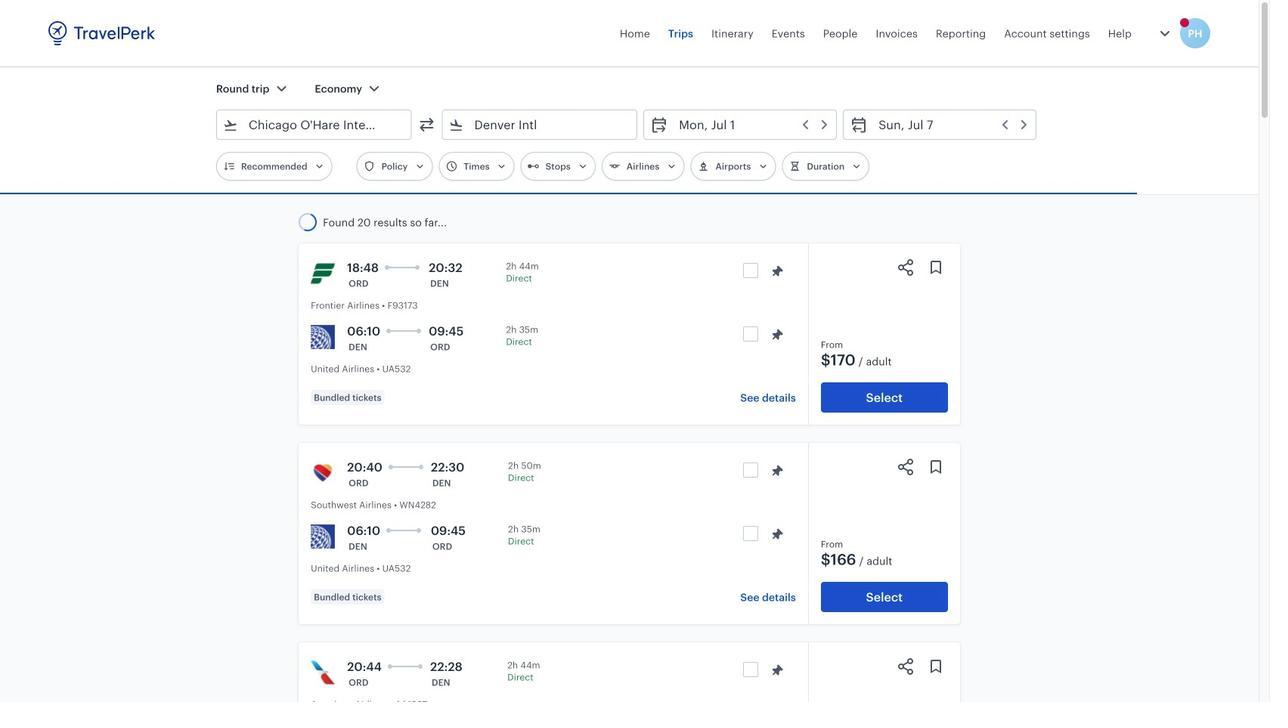 Task type: describe. For each thing, give the bounding box(es) containing it.
To search field
[[464, 113, 617, 137]]

american airlines image
[[311, 661, 335, 685]]

From search field
[[238, 113, 391, 137]]

united airlines image
[[311, 325, 335, 349]]

Return field
[[868, 113, 1030, 137]]



Task type: vqa. For each thing, say whether or not it's contained in the screenshot.
Frontier Airlines image
yes



Task type: locate. For each thing, give the bounding box(es) containing it.
southwest airlines image
[[311, 461, 335, 486]]

united airlines image
[[311, 525, 335, 549]]

frontier airlines image
[[311, 262, 335, 286]]

Depart field
[[669, 113, 830, 137]]



